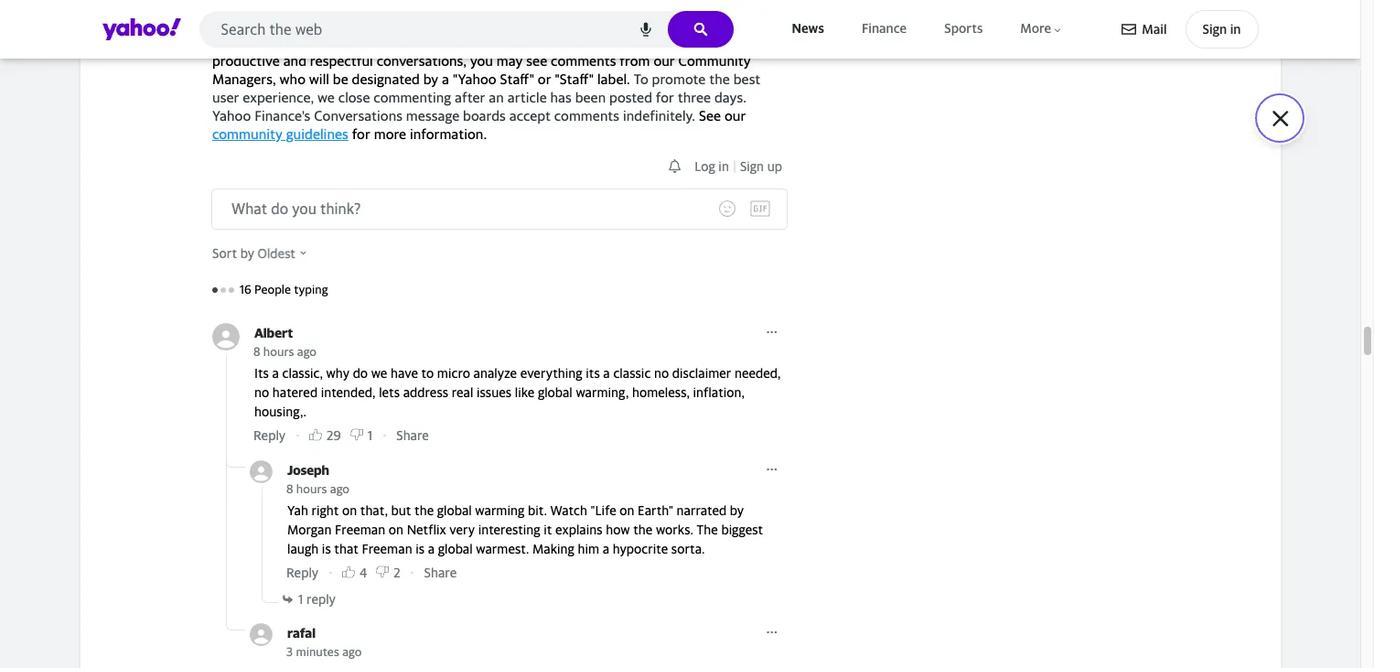 Task type: describe. For each thing, give the bounding box(es) containing it.
sports link
[[941, 17, 987, 41]]

toolbar containing mail
[[1123, 10, 1259, 49]]

sports
[[945, 21, 983, 36]]

news
[[792, 21, 825, 36]]

finance link
[[859, 17, 911, 41]]

finance
[[862, 21, 907, 36]]

mail link
[[1123, 13, 1168, 46]]

sign in
[[1203, 21, 1242, 37]]

news link
[[789, 17, 828, 41]]

Search query text field
[[199, 11, 734, 48]]



Task type: locate. For each thing, give the bounding box(es) containing it.
None search field
[[199, 11, 734, 53]]

search image
[[693, 22, 708, 37]]

toolbar
[[1123, 10, 1259, 49]]

in
[[1231, 21, 1242, 37]]

mail
[[1143, 21, 1168, 37]]

more button
[[1017, 17, 1068, 41]]

more
[[1021, 21, 1052, 36]]

sign
[[1203, 21, 1228, 37]]

sign in link
[[1186, 10, 1259, 49]]



